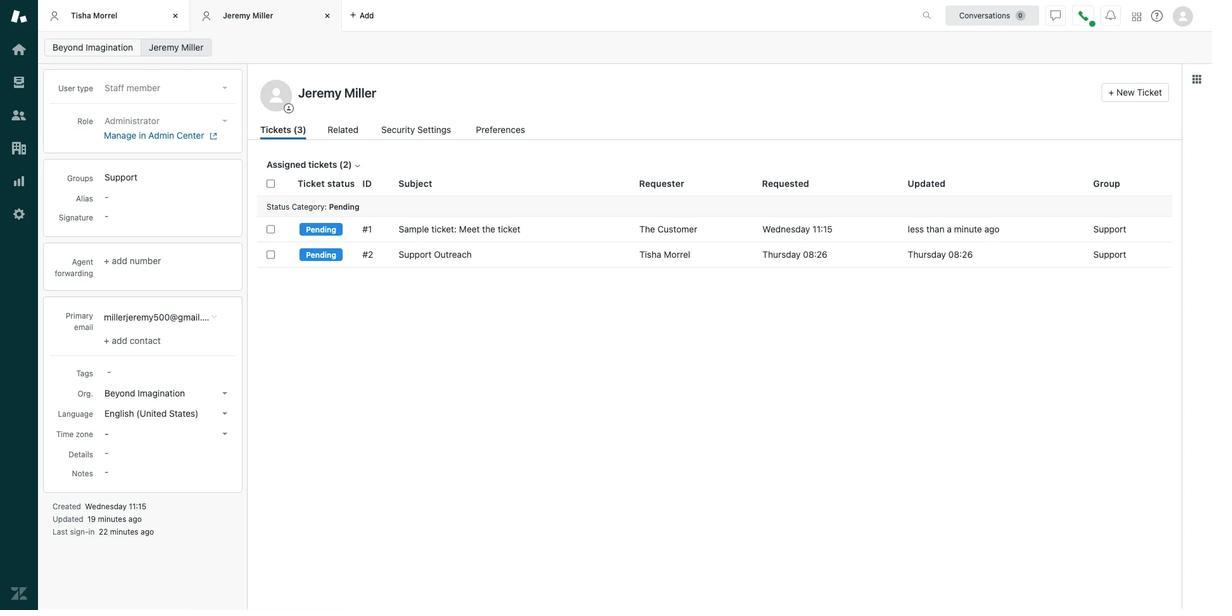 Task type: vqa. For each thing, say whether or not it's contained in the screenshot.
Support Outreach
yes



Task type: describe. For each thing, give the bounding box(es) containing it.
the
[[482, 224, 496, 234]]

(2)
[[339, 159, 352, 170]]

administrator
[[105, 116, 160, 126]]

tickets
[[308, 159, 337, 170]]

imagination inside button
[[138, 388, 185, 398]]

2 vertical spatial ago
[[141, 527, 154, 536]]

email
[[74, 322, 93, 331]]

agent forwarding
[[55, 257, 93, 277]]

settings
[[417, 124, 451, 135]]

+ add number
[[104, 256, 161, 266]]

zendesk image
[[11, 585, 27, 602]]

pending for #1
[[306, 225, 336, 234]]

type
[[77, 84, 93, 92]]

in inside created wednesday 11:15 updated 19 minutes ago last sign-in 22 minutes ago
[[88, 527, 95, 536]]

2 thursday 08:26 from the left
[[908, 249, 973, 260]]

org.
[[78, 389, 93, 398]]

arrow down image for beyond imagination
[[222, 392, 227, 395]]

wednesday 11:15
[[763, 224, 833, 234]]

support outreach link
[[399, 249, 472, 260]]

status
[[267, 202, 290, 211]]

language
[[58, 409, 93, 418]]

the customer
[[640, 224, 698, 234]]

22
[[99, 527, 108, 536]]

:
[[325, 202, 327, 211]]

tisha morrel tab
[[38, 0, 190, 32]]

0 vertical spatial updated
[[908, 178, 946, 189]]

arrow down image inside - button
[[222, 433, 227, 435]]

time zone
[[56, 429, 93, 438]]

manage
[[104, 130, 137, 141]]

jeremy miller inside tab
[[223, 11, 273, 20]]

ticket:
[[432, 224, 457, 234]]

2 08:26 from the left
[[949, 249, 973, 260]]

11:15 inside created wednesday 11:15 updated 19 minutes ago last sign-in 22 minutes ago
[[129, 502, 146, 511]]

sample ticket: meet the ticket
[[399, 224, 521, 234]]

tickets
[[260, 124, 291, 135]]

time
[[56, 429, 74, 438]]

beyond imagination inside secondary element
[[53, 42, 133, 53]]

1 vertical spatial morrel
[[664, 249, 690, 260]]

wednesday inside created wednesday 11:15 updated 19 minutes ago last sign-in 22 minutes ago
[[85, 502, 127, 511]]

ticket
[[498, 224, 521, 234]]

add for add contact
[[112, 335, 127, 346]]

- button
[[101, 425, 232, 443]]

morrel inside tab
[[93, 11, 117, 20]]

(3)
[[294, 124, 306, 135]]

main element
[[0, 0, 38, 610]]

reporting image
[[11, 173, 27, 189]]

views image
[[11, 74, 27, 91]]

1 08:26 from the left
[[803, 249, 828, 260]]

close image for jeremy miller
[[321, 10, 334, 22]]

groups
[[67, 174, 93, 182]]

security settings link
[[381, 123, 455, 139]]

related link
[[328, 123, 360, 139]]

+ new ticket
[[1109, 87, 1162, 98]]

primary
[[66, 311, 93, 320]]

states)
[[169, 408, 198, 419]]

security settings
[[381, 124, 451, 135]]

+ add contact
[[104, 335, 161, 346]]

forwarding
[[55, 269, 93, 277]]

created
[[53, 502, 81, 511]]

+ for + add contact
[[104, 335, 109, 346]]

subject
[[399, 178, 432, 189]]

tisha morrel inside tab
[[71, 11, 117, 20]]

sample
[[399, 224, 429, 234]]

beyond inside beyond imagination link
[[53, 42, 83, 53]]

details
[[69, 450, 93, 459]]

related
[[328, 124, 359, 135]]

#2
[[363, 249, 373, 260]]

last
[[53, 527, 68, 536]]

admin image
[[11, 206, 27, 222]]

member
[[127, 83, 160, 93]]

alias
[[76, 194, 93, 203]]

1 horizontal spatial in
[[139, 130, 146, 141]]

arrow down image for administrator
[[222, 120, 227, 122]]

than
[[927, 224, 945, 234]]

1 horizontal spatial wednesday
[[763, 224, 810, 234]]

ticket status
[[298, 178, 355, 189]]

1 vertical spatial ago
[[128, 514, 142, 523]]

button displays agent's chat status as invisible. image
[[1051, 10, 1061, 21]]

support outreach
[[399, 249, 472, 260]]

tickets (3)
[[260, 124, 306, 135]]

preferences
[[476, 124, 525, 135]]

add inside dropdown button
[[360, 11, 374, 20]]

status category : pending
[[267, 202, 359, 211]]

sample ticket: meet the ticket link
[[399, 224, 521, 235]]

millerjeremy500@gmail.com
[[104, 312, 220, 322]]

+ for + new ticket
[[1109, 87, 1114, 98]]

manage in admin center
[[104, 130, 204, 141]]

user type
[[58, 84, 93, 92]]

staff member button
[[101, 79, 232, 97]]

conversations
[[959, 11, 1011, 20]]

zone
[[76, 429, 93, 438]]

grid containing ticket status
[[248, 171, 1182, 610]]

new
[[1117, 87, 1135, 98]]

get help image
[[1152, 10, 1163, 22]]

miller inside tab
[[253, 11, 273, 20]]

jeremy inside secondary element
[[149, 42, 179, 53]]

id
[[363, 178, 372, 189]]

preferences link
[[476, 123, 528, 139]]

close image for tisha morrel
[[169, 10, 182, 22]]

Select All Tickets checkbox
[[267, 179, 275, 188]]

a
[[947, 224, 952, 234]]

1 horizontal spatial tisha morrel
[[640, 249, 690, 260]]

0 vertical spatial 11:15
[[813, 224, 833, 234]]

admin
[[148, 130, 174, 141]]



Task type: locate. For each thing, give the bounding box(es) containing it.
0 vertical spatial beyond imagination
[[53, 42, 133, 53]]

thursday down 'than'
[[908, 249, 946, 260]]

0 vertical spatial arrow down image
[[222, 87, 227, 89]]

0 vertical spatial imagination
[[86, 42, 133, 53]]

0 vertical spatial minutes
[[98, 514, 126, 523]]

0 horizontal spatial updated
[[53, 514, 83, 523]]

agent
[[72, 257, 93, 266]]

0 horizontal spatial miller
[[181, 42, 204, 53]]

1 horizontal spatial updated
[[908, 178, 946, 189]]

add for add number
[[112, 256, 127, 266]]

status
[[327, 178, 355, 189]]

center
[[177, 130, 204, 141]]

1 horizontal spatial 08:26
[[949, 249, 973, 260]]

role
[[78, 117, 93, 125]]

less
[[908, 224, 924, 234]]

group
[[1094, 178, 1121, 189]]

0 vertical spatial pending
[[329, 202, 359, 211]]

pending
[[329, 202, 359, 211], [306, 225, 336, 234], [306, 250, 336, 259]]

meet
[[459, 224, 480, 234]]

jeremy
[[223, 11, 251, 20], [149, 42, 179, 53]]

zendesk products image
[[1133, 12, 1141, 21]]

outreach
[[434, 249, 472, 260]]

assigned
[[267, 159, 306, 170]]

tisha down the
[[640, 249, 662, 260]]

category
[[292, 202, 325, 211]]

jeremy miller inside secondary element
[[149, 42, 204, 53]]

requested
[[762, 178, 809, 189]]

pending left the #2
[[306, 250, 336, 259]]

minutes right 22
[[110, 527, 138, 536]]

beyond imagination
[[53, 42, 133, 53], [105, 388, 185, 398]]

2 arrow down image from the top
[[222, 412, 227, 415]]

arrow down image inside beyond imagination button
[[222, 392, 227, 395]]

close image
[[169, 10, 182, 22], [321, 10, 334, 22]]

1 vertical spatial wednesday
[[85, 502, 127, 511]]

0 horizontal spatial jeremy miller
[[149, 42, 204, 53]]

1 thursday from the left
[[763, 249, 801, 260]]

1 vertical spatial tisha
[[640, 249, 662, 260]]

number
[[130, 256, 161, 266]]

tags
[[76, 369, 93, 378]]

signature
[[59, 213, 93, 222]]

1 vertical spatial +
[[104, 256, 109, 266]]

notes
[[72, 469, 93, 478]]

pending for #2
[[306, 250, 336, 259]]

tickets (3) link
[[260, 123, 306, 139]]

imagination inside secondary element
[[86, 42, 133, 53]]

0 vertical spatial jeremy miller
[[223, 11, 273, 20]]

morrel
[[93, 11, 117, 20], [664, 249, 690, 260]]

0 vertical spatial tisha morrel
[[71, 11, 117, 20]]

+ inside button
[[1109, 87, 1114, 98]]

beyond imagination link
[[44, 39, 141, 56]]

add button
[[342, 0, 382, 31]]

2 arrow down image from the top
[[222, 392, 227, 395]]

1 horizontal spatial 11:15
[[813, 224, 833, 234]]

wednesday down requested
[[763, 224, 810, 234]]

in down administrator
[[139, 130, 146, 141]]

thursday 08:26 down wednesday 11:15
[[763, 249, 828, 260]]

None checkbox
[[267, 225, 275, 233], [267, 251, 275, 259], [267, 225, 275, 233], [267, 251, 275, 259]]

1 vertical spatial arrow down image
[[222, 412, 227, 415]]

1 vertical spatial beyond
[[105, 388, 135, 398]]

thursday down wednesday 11:15
[[763, 249, 801, 260]]

+ new ticket button
[[1102, 83, 1169, 102]]

0 horizontal spatial morrel
[[93, 11, 117, 20]]

1 vertical spatial imagination
[[138, 388, 185, 398]]

english (united states) button
[[101, 405, 232, 422]]

minutes up 22
[[98, 514, 126, 523]]

beyond imagination button
[[101, 384, 232, 402]]

wednesday up 19
[[85, 502, 127, 511]]

beyond inside beyond imagination button
[[105, 388, 135, 398]]

administrator button
[[101, 112, 232, 130]]

(united
[[136, 408, 167, 419]]

1 arrow down image from the top
[[222, 120, 227, 122]]

0 horizontal spatial 11:15
[[129, 502, 146, 511]]

arrow down image for member
[[222, 87, 227, 89]]

morrel down customer
[[664, 249, 690, 260]]

arrow down image for (united
[[222, 412, 227, 415]]

1 vertical spatial minutes
[[110, 527, 138, 536]]

ticket right new
[[1137, 87, 1162, 98]]

0 horizontal spatial beyond
[[53, 42, 83, 53]]

arrow down image inside administrator button
[[222, 120, 227, 122]]

1 horizontal spatial imagination
[[138, 388, 185, 398]]

morrel up beyond imagination link
[[93, 11, 117, 20]]

- field
[[102, 365, 232, 379]]

thursday 08:26
[[763, 249, 828, 260], [908, 249, 973, 260]]

ticket down the assigned tickets (2)
[[298, 178, 325, 189]]

1 horizontal spatial jeremy
[[223, 11, 251, 20]]

thursday
[[763, 249, 801, 260], [908, 249, 946, 260]]

zendesk support image
[[11, 8, 27, 25]]

add
[[360, 11, 374, 20], [112, 256, 127, 266], [112, 335, 127, 346]]

1 vertical spatial updated
[[53, 514, 83, 523]]

sign-
[[70, 527, 88, 536]]

close image inside tisha morrel tab
[[169, 10, 182, 22]]

the
[[640, 224, 655, 234]]

miller inside secondary element
[[181, 42, 204, 53]]

tisha inside tab
[[71, 11, 91, 20]]

0 vertical spatial miller
[[253, 11, 273, 20]]

english (united states)
[[105, 408, 198, 419]]

0 horizontal spatial in
[[88, 527, 95, 536]]

english
[[105, 408, 134, 419]]

1 horizontal spatial close image
[[321, 10, 334, 22]]

thursday 08:26 down 'than'
[[908, 249, 973, 260]]

beyond imagination up english (united states)
[[105, 388, 185, 398]]

pending right :
[[329, 202, 359, 211]]

security
[[381, 124, 415, 135]]

grid
[[248, 171, 1182, 610]]

08:26
[[803, 249, 828, 260], [949, 249, 973, 260]]

tabs tab list
[[38, 0, 910, 32]]

1 horizontal spatial beyond
[[105, 388, 135, 398]]

beyond up user
[[53, 42, 83, 53]]

1 vertical spatial pending
[[306, 225, 336, 234]]

ago right minute
[[985, 224, 1000, 234]]

pending down :
[[306, 225, 336, 234]]

1 vertical spatial ticket
[[298, 178, 325, 189]]

created wednesday 11:15 updated 19 minutes ago last sign-in 22 minutes ago
[[53, 502, 154, 536]]

1 horizontal spatial thursday
[[908, 249, 946, 260]]

arrow down image
[[222, 87, 227, 89], [222, 412, 227, 415], [222, 433, 227, 435]]

-
[[105, 429, 109, 439]]

1 vertical spatial in
[[88, 527, 95, 536]]

08:26 down less than a minute ago
[[949, 249, 973, 260]]

1 arrow down image from the top
[[222, 87, 227, 89]]

imagination down tisha morrel tab
[[86, 42, 133, 53]]

2 vertical spatial +
[[104, 335, 109, 346]]

assigned tickets (2)
[[267, 159, 352, 170]]

1 horizontal spatial thursday 08:26
[[908, 249, 973, 260]]

0 vertical spatial beyond
[[53, 42, 83, 53]]

1 horizontal spatial miller
[[253, 11, 273, 20]]

jeremy miller link
[[141, 39, 212, 56]]

apps image
[[1192, 74, 1202, 84]]

+ right agent
[[104, 256, 109, 266]]

1 horizontal spatial tisha
[[640, 249, 662, 260]]

0 vertical spatial wednesday
[[763, 224, 810, 234]]

minute
[[954, 224, 982, 234]]

+ for + add number
[[104, 256, 109, 266]]

0 horizontal spatial close image
[[169, 10, 182, 22]]

1 vertical spatial miller
[[181, 42, 204, 53]]

arrow down image inside english (united states) button
[[222, 412, 227, 415]]

2 thursday from the left
[[908, 249, 946, 260]]

organizations image
[[11, 140, 27, 156]]

beyond imagination down tisha morrel tab
[[53, 42, 133, 53]]

conversations button
[[946, 5, 1040, 26]]

jeremy inside tab
[[223, 11, 251, 20]]

0 vertical spatial ago
[[985, 224, 1000, 234]]

support
[[105, 172, 137, 182], [1094, 224, 1127, 234], [399, 249, 432, 260], [1094, 249, 1127, 260]]

2 vertical spatial add
[[112, 335, 127, 346]]

jeremy miller tab
[[190, 0, 342, 32]]

0 horizontal spatial wednesday
[[85, 502, 127, 511]]

arrow down image
[[222, 120, 227, 122], [222, 392, 227, 395]]

0 horizontal spatial tisha morrel
[[71, 11, 117, 20]]

in left 22
[[88, 527, 95, 536]]

tisha morrel
[[71, 11, 117, 20], [640, 249, 690, 260]]

imagination up english (united states) button
[[138, 388, 185, 398]]

0 vertical spatial add
[[360, 11, 374, 20]]

11:15
[[813, 224, 833, 234], [129, 502, 146, 511]]

imagination
[[86, 42, 133, 53], [138, 388, 185, 398]]

updated up 'than'
[[908, 178, 946, 189]]

19
[[87, 514, 96, 523]]

2 close image from the left
[[321, 10, 334, 22]]

0 vertical spatial in
[[139, 130, 146, 141]]

ago right 19
[[128, 514, 142, 523]]

beyond imagination inside button
[[105, 388, 185, 398]]

primary email
[[66, 311, 93, 331]]

in
[[139, 130, 146, 141], [88, 527, 95, 536]]

0 horizontal spatial 08:26
[[803, 249, 828, 260]]

0 vertical spatial +
[[1109, 87, 1114, 98]]

0 horizontal spatial jeremy
[[149, 42, 179, 53]]

tisha inside grid
[[640, 249, 662, 260]]

tisha morrel up beyond imagination link
[[71, 11, 117, 20]]

1 thursday 08:26 from the left
[[763, 249, 828, 260]]

notifications image
[[1106, 10, 1116, 21]]

0 horizontal spatial ticket
[[298, 178, 325, 189]]

beyond up english
[[105, 388, 135, 398]]

ticket inside button
[[1137, 87, 1162, 98]]

0 vertical spatial arrow down image
[[222, 120, 227, 122]]

1 vertical spatial beyond imagination
[[105, 388, 185, 398]]

arrow down image inside staff member button
[[222, 87, 227, 89]]

secondary element
[[38, 35, 1212, 60]]

0 vertical spatial tisha
[[71, 11, 91, 20]]

1 horizontal spatial jeremy miller
[[223, 11, 273, 20]]

get started image
[[11, 41, 27, 58]]

updated down created
[[53, 514, 83, 523]]

1 horizontal spatial morrel
[[664, 249, 690, 260]]

contact
[[130, 335, 161, 346]]

1 vertical spatial 11:15
[[129, 502, 146, 511]]

1 vertical spatial arrow down image
[[222, 392, 227, 395]]

0 vertical spatial morrel
[[93, 11, 117, 20]]

0 horizontal spatial thursday 08:26
[[763, 249, 828, 260]]

0 vertical spatial jeremy
[[223, 11, 251, 20]]

ticket
[[1137, 87, 1162, 98], [298, 178, 325, 189]]

08:26 down wednesday 11:15
[[803, 249, 828, 260]]

user
[[58, 84, 75, 92]]

1 vertical spatial jeremy miller
[[149, 42, 204, 53]]

tisha morrel down the customer
[[640, 249, 690, 260]]

staff member
[[105, 83, 160, 93]]

updated inside created wednesday 11:15 updated 19 minutes ago last sign-in 22 minutes ago
[[53, 514, 83, 523]]

0 horizontal spatial tisha
[[71, 11, 91, 20]]

requester
[[639, 178, 685, 189]]

2 vertical spatial arrow down image
[[222, 433, 227, 435]]

customers image
[[11, 107, 27, 124]]

0 vertical spatial ticket
[[1137, 87, 1162, 98]]

ago right 22
[[141, 527, 154, 536]]

1 vertical spatial add
[[112, 256, 127, 266]]

close image up 'jeremy miller' link
[[169, 10, 182, 22]]

2 vertical spatial pending
[[306, 250, 336, 259]]

tisha up beyond imagination link
[[71, 11, 91, 20]]

+ left new
[[1109, 87, 1114, 98]]

close image inside the jeremy miller tab
[[321, 10, 334, 22]]

+ left contact
[[104, 335, 109, 346]]

3 arrow down image from the top
[[222, 433, 227, 435]]

staff
[[105, 83, 124, 93]]

manage in admin center link
[[104, 130, 227, 141]]

None text field
[[295, 83, 1097, 102]]

1 horizontal spatial ticket
[[1137, 87, 1162, 98]]

0 horizontal spatial thursday
[[763, 249, 801, 260]]

1 close image from the left
[[169, 10, 182, 22]]

0 horizontal spatial imagination
[[86, 42, 133, 53]]

close image left add dropdown button
[[321, 10, 334, 22]]

less than a minute ago
[[908, 224, 1000, 234]]

#1
[[363, 224, 372, 234]]

1 vertical spatial tisha morrel
[[640, 249, 690, 260]]

1 vertical spatial jeremy
[[149, 42, 179, 53]]



